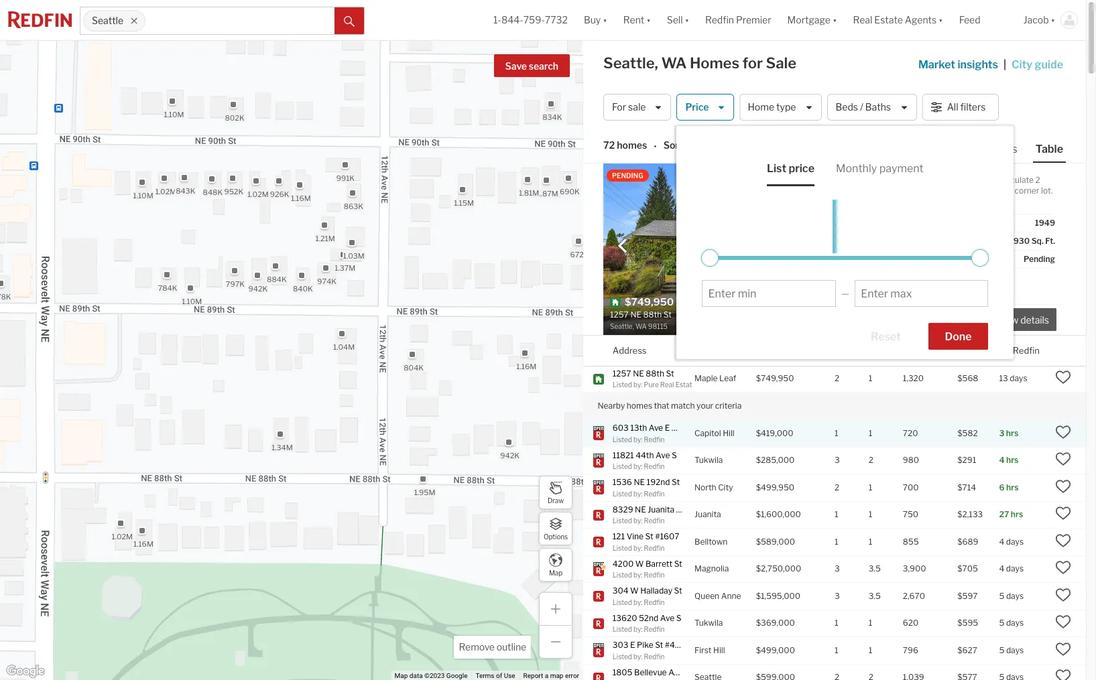 Task type: describe. For each thing, give the bounding box(es) containing it.
1 left 620
[[869, 619, 873, 629]]

a inside tastefully updated and move-in-ready, immaculate 2 bedroom, 1 bath home on a lovely maple leaf corner lot. beautiful har...
[[942, 186, 947, 196]]

1 left 855
[[869, 537, 873, 547]]

#1607
[[655, 532, 680, 542]]

834k
[[543, 113, 562, 122]]

1805 bellevue ave #404 link
[[613, 668, 706, 679]]

e inside 303 e pike st #411 listed by: redfin
[[631, 641, 636, 651]]

1-844-759-7732
[[494, 14, 568, 26]]

1 left 700
[[869, 483, 873, 493]]

favorite this home image for $714
[[1056, 479, 1072, 495]]

Enter min text field
[[709, 288, 830, 301]]

1 left 796
[[869, 646, 873, 656]]

city guide link
[[1012, 57, 1067, 73]]

1536 ne 192nd st listed by: redfin
[[613, 478, 680, 498]]

data
[[410, 673, 423, 680]]

in-
[[957, 175, 966, 185]]

google image
[[3, 663, 48, 681]]

1 horizontal spatial 942k
[[501, 451, 520, 461]]

4 hrs
[[1000, 456, 1019, 466]]

3 for 2,670
[[835, 592, 840, 602]]

5 days for $597
[[1000, 592, 1024, 602]]

$/sq.ft. button
[[958, 336, 989, 366]]

redfin inside button
[[1013, 345, 1040, 356]]

save
[[505, 60, 527, 72]]

6 hrs
[[1000, 483, 1019, 493]]

first
[[695, 646, 712, 656]]

buy ▾ button
[[576, 0, 616, 40]]

real estate agents ▾ link
[[854, 0, 944, 40]]

on
[[931, 186, 941, 196]]

anne
[[722, 592, 741, 602]]

3.5 for 2,670
[[869, 592, 881, 602]]

lovely
[[948, 186, 970, 196]]

search
[[529, 60, 559, 72]]

sale
[[629, 102, 646, 113]]

603 13th ave e #4001 listed by: redfin
[[613, 423, 697, 444]]

favorite this home image for $705
[[1056, 560, 1072, 576]]

st for 88th
[[666, 369, 675, 379]]

favorite this home image for $291
[[1056, 452, 1072, 468]]

/
[[861, 102, 864, 113]]

8329 ne juanita dr listed by: redfin
[[613, 505, 685, 525]]

capitol
[[695, 429, 722, 439]]

pike
[[637, 641, 654, 651]]

home type
[[748, 102, 796, 113]]

ready,
[[966, 175, 989, 185]]

list price
[[767, 162, 815, 175]]

save search
[[505, 60, 559, 72]]

1 right $1,600,000
[[835, 510, 839, 520]]

remove outline button
[[454, 637, 531, 659]]

nearby homes that match your criteria
[[598, 401, 742, 411]]

848k
[[203, 188, 223, 197]]

map for map
[[549, 569, 563, 577]]

on
[[1000, 345, 1012, 356]]

840k
[[293, 284, 313, 294]]

sell
[[667, 14, 683, 26]]

by: for 4200
[[634, 572, 643, 580]]

listed for 13620
[[613, 626, 632, 634]]

beds
[[836, 102, 859, 113]]

terms of use
[[476, 673, 516, 680]]

home
[[748, 102, 775, 113]]

bellevue
[[635, 668, 667, 678]]

1 horizontal spatial juanita
[[695, 510, 722, 520]]

3 hrs
[[1000, 429, 1019, 439]]

google
[[447, 673, 468, 680]]

redfin inside 303 e pike st #411 listed by: redfin
[[644, 653, 665, 661]]

ave for 13th
[[649, 423, 663, 433]]

real estate agents ▾
[[854, 14, 944, 26]]

3 for 980
[[835, 456, 840, 466]]

favorite this home image for 13 days
[[1056, 370, 1072, 386]]

by: for 1257
[[634, 381, 643, 389]]

ave for 44th
[[656, 450, 670, 460]]

6
[[1000, 483, 1005, 493]]

none
[[914, 254, 934, 264]]

view details link
[[990, 307, 1057, 332]]

2 horizontal spatial 1.02m
[[248, 190, 269, 199]]

home
[[908, 186, 929, 196]]

5 for $595
[[1000, 619, 1005, 629]]

2,670
[[903, 592, 926, 602]]

hoa
[[846, 254, 863, 264]]

listed for 4200
[[613, 572, 632, 580]]

13 days
[[1000, 374, 1028, 384]]

favorite button checkbox
[[809, 167, 832, 190]]

corner
[[1015, 186, 1040, 196]]

27 hrs
[[1000, 510, 1024, 520]]

—
[[842, 288, 850, 299]]

8329
[[613, 505, 634, 515]]

insights
[[958, 58, 999, 71]]

har...
[[882, 197, 898, 207]]

620
[[903, 619, 919, 629]]

▾ for sell ▾
[[685, 14, 690, 26]]

list price element
[[767, 152, 815, 186]]

maple inside tastefully updated and move-in-ready, immaculate 2 bedroom, 1 bath home on a lovely maple leaf corner lot. beautiful har...
[[972, 186, 995, 196]]

72 homes • sort
[[604, 140, 684, 152]]

$291
[[958, 456, 977, 466]]

report
[[524, 673, 544, 680]]

1 left 750
[[869, 510, 873, 520]]

sq.
[[1032, 236, 1044, 246]]

leaf inside tastefully updated and move-in-ready, immaculate 2 bedroom, 1 bath home on a lovely maple leaf corner lot. beautiful har...
[[997, 186, 1014, 196]]

vine
[[627, 532, 644, 542]]

13620 52nd ave s link
[[613, 613, 683, 625]]

feed button
[[952, 0, 1016, 40]]

hrs for 6 hrs
[[1007, 483, 1019, 493]]

304
[[613, 586, 629, 596]]

lot size
[[967, 236, 997, 246]]

$369,000
[[756, 619, 795, 629]]

▾ for mortgage ▾
[[833, 14, 837, 26]]

rent ▾ button
[[624, 0, 651, 40]]

hill for first hill
[[714, 646, 725, 656]]

size
[[982, 236, 997, 246]]

by: for 13620
[[634, 626, 643, 634]]

1 right $369,000
[[835, 619, 839, 629]]

monthly payment element
[[836, 152, 924, 186]]

sell ▾
[[667, 14, 690, 26]]

1 right '$419,000' at the right of the page
[[835, 429, 839, 439]]

0 vertical spatial 1.10m
[[164, 110, 184, 119]]

map for map data ©2023 google
[[395, 673, 408, 680]]

previous button image
[[616, 239, 630, 253]]

e inside 603 13th ave e #4001 listed by: redfin
[[665, 423, 670, 433]]

days for $597
[[1007, 592, 1024, 602]]

market insights link
[[919, 44, 999, 73]]

1.04m
[[333, 343, 355, 352]]

address
[[613, 345, 647, 356]]

remove outline
[[459, 642, 527, 653]]

jacob
[[1024, 14, 1049, 26]]

$627
[[958, 646, 978, 656]]

4,930
[[1007, 236, 1030, 246]]

redfin inside 8329 ne juanita dr listed by: redfin
[[644, 517, 665, 525]]

listed inside 303 e pike st #411 listed by: redfin
[[613, 653, 632, 661]]

88th
[[646, 369, 665, 379]]

1 inside tastefully updated and move-in-ready, immaculate 2 bedroom, 1 bath home on a lovely maple leaf corner lot. beautiful har...
[[884, 186, 887, 196]]

sq.ft. button
[[903, 336, 926, 366]]

304 w halladay st link
[[613, 586, 683, 597]]

1.34m
[[272, 443, 293, 452]]

homes for 72
[[617, 140, 648, 151]]

4,930 sq. ft.
[[1007, 236, 1056, 246]]

hrs for 4 hrs
[[1007, 456, 1019, 466]]

1 vertical spatial city
[[718, 483, 734, 493]]

603
[[613, 423, 629, 433]]

by: inside 303 e pike st #411 listed by: redfin
[[634, 653, 643, 661]]

price button
[[677, 94, 734, 121]]

favorite button image
[[809, 167, 832, 190]]

1 left 720
[[869, 429, 873, 439]]

by: for 11821
[[634, 463, 643, 471]]

hrs for 27 hrs
[[1011, 510, 1024, 520]]

▾ for buy ▾
[[603, 14, 608, 26]]

3 up '4 hrs'
[[1000, 429, 1005, 439]]

favorite this home image for $689
[[1056, 533, 1072, 549]]

ave for 52nd
[[661, 613, 675, 623]]

photo of 1257 ne 88th st, seattle, wa 98115 image
[[604, 164, 835, 335]]

5 for $627
[[1000, 646, 1005, 656]]

redfin inside 121 vine st #1607 listed by: redfin
[[644, 544, 665, 552]]

st for barrett
[[675, 559, 683, 569]]

lot
[[967, 236, 980, 246]]

804k
[[404, 364, 424, 373]]

list
[[767, 162, 787, 175]]



Task type: locate. For each thing, give the bounding box(es) containing it.
1 horizontal spatial leaf
[[997, 186, 1014, 196]]

listed inside the 13620 52nd ave s listed by: redfin
[[613, 626, 632, 634]]

by: down 44th
[[634, 463, 643, 471]]

4 days for $689
[[1000, 537, 1024, 547]]

3.5 left 2,670
[[869, 592, 881, 602]]

by: inside the 13620 52nd ave s listed by: redfin
[[634, 626, 643, 634]]

belltown
[[695, 537, 728, 547]]

days right $705
[[1007, 564, 1024, 574]]

2 4 from the top
[[1000, 537, 1005, 547]]

5 by: from the top
[[634, 517, 643, 525]]

3.5 for 3,900
[[869, 564, 881, 574]]

1 vertical spatial homes
[[627, 401, 653, 411]]

w for 4200
[[636, 559, 644, 569]]

$705
[[958, 564, 979, 574]]

3 favorite this home image from the top
[[1056, 479, 1072, 495]]

#404
[[685, 668, 706, 678]]

redfin inside button
[[706, 14, 735, 26]]

2 by: from the top
[[634, 436, 643, 444]]

1,320 left —
[[801, 297, 828, 309]]

5 days right the $597
[[1000, 592, 1024, 602]]

1 vertical spatial 4
[[1000, 537, 1005, 547]]

map down options
[[549, 569, 563, 577]]

0 vertical spatial ne
[[633, 369, 644, 379]]

maximum price slider
[[972, 250, 990, 267]]

1 vertical spatial 5
[[1000, 619, 1005, 629]]

▾ right rent
[[647, 14, 651, 26]]

by: for 121
[[634, 544, 643, 552]]

1 vertical spatial e
[[631, 641, 636, 651]]

listed inside '4200 w barrett st listed by: redfin'
[[613, 572, 632, 580]]

ave inside the 13620 52nd ave s listed by: redfin
[[661, 613, 675, 623]]

3 right the $1,595,000
[[835, 592, 840, 602]]

juanita inside 8329 ne juanita dr listed by: redfin
[[648, 505, 675, 515]]

listed for 121
[[613, 544, 632, 552]]

11821
[[613, 450, 634, 460]]

1 tukwila from the top
[[695, 456, 723, 466]]

beds / baths
[[836, 102, 891, 113]]

4 ▾ from the left
[[833, 14, 837, 26]]

7 by: from the top
[[634, 572, 643, 580]]

hrs right 27
[[1011, 510, 1024, 520]]

1.02m
[[155, 187, 177, 197], [248, 190, 269, 199], [112, 533, 133, 542]]

$/sq.ft.
[[958, 345, 989, 356]]

5 favorite this home image from the top
[[1056, 560, 1072, 576]]

0 vertical spatial map
[[549, 569, 563, 577]]

hrs for 3 hrs
[[1007, 429, 1019, 439]]

listed inside 8329 ne juanita dr listed by: redfin
[[613, 517, 632, 525]]

terms
[[476, 673, 495, 680]]

1 vertical spatial 1.16m
[[517, 362, 537, 371]]

$2,133
[[958, 510, 984, 520]]

redfin down 603 13th ave e #4001 link
[[644, 436, 665, 444]]

1 horizontal spatial maple
[[972, 186, 995, 196]]

9 listed from the top
[[613, 626, 632, 634]]

remove seattle image
[[130, 17, 138, 25]]

1.10m
[[164, 110, 184, 119], [133, 191, 153, 201], [182, 297, 202, 307]]

$714
[[958, 483, 977, 493]]

sq.ft.
[[903, 345, 926, 356]]

leaf inside the 1257 ne 88th st listed by: pure real estate maple leaf
[[720, 374, 737, 384]]

0 vertical spatial 5 days
[[1000, 592, 1024, 602]]

s for 11821 44th ave s
[[672, 450, 677, 460]]

5 ▾ from the left
[[939, 14, 944, 26]]

0 vertical spatial maple
[[972, 186, 995, 196]]

ave for bellevue
[[669, 668, 683, 678]]

by: for 1536
[[634, 490, 643, 498]]

first hill
[[695, 646, 725, 656]]

2 3.5 from the top
[[869, 592, 881, 602]]

mortgage ▾ button
[[788, 0, 837, 40]]

1 horizontal spatial map
[[549, 569, 563, 577]]

by: inside 304 w halladay st listed by: redfin
[[634, 599, 643, 607]]

0 vertical spatial 1.16m
[[291, 194, 311, 203]]

7 listed from the top
[[613, 572, 632, 580]]

1 vertical spatial a
[[545, 673, 549, 680]]

None search field
[[145, 7, 335, 34]]

1 favorite this home image from the top
[[1056, 425, 1072, 441]]

1 horizontal spatial 1.02m
[[155, 187, 177, 197]]

0 horizontal spatial maple
[[695, 374, 718, 384]]

ave inside 603 13th ave e #4001 listed by: redfin
[[649, 423, 663, 433]]

0 horizontal spatial real
[[661, 381, 674, 389]]

e left the '#4001'
[[665, 423, 670, 433]]

days right the $597
[[1007, 592, 1024, 602]]

by: down 4200 w barrett st link
[[634, 572, 643, 580]]

error
[[565, 673, 580, 680]]

▾ right buy
[[603, 14, 608, 26]]

0 vertical spatial 4
[[1000, 456, 1005, 466]]

2 4 days from the top
[[1000, 564, 1024, 574]]

0 vertical spatial real
[[854, 14, 873, 26]]

maple down ready,
[[972, 186, 995, 196]]

listed for 11821
[[613, 463, 632, 471]]

ne for 1257
[[633, 369, 644, 379]]

by: inside 1536 ne 192nd st listed by: redfin
[[634, 490, 643, 498]]

1 vertical spatial 1,320
[[903, 374, 924, 384]]

days
[[1010, 374, 1028, 384], [1007, 537, 1024, 547], [1007, 564, 1024, 574], [1007, 592, 1024, 602], [1007, 619, 1024, 629], [1007, 646, 1024, 656]]

submit search image
[[344, 16, 355, 27]]

st for pike
[[655, 641, 664, 651]]

by: down the 304 w halladay st link
[[634, 599, 643, 607]]

1 5 from the top
[[1000, 592, 1005, 602]]

4 up 6
[[1000, 456, 1005, 466]]

0 vertical spatial city
[[1012, 58, 1033, 71]]

2 listed from the top
[[613, 436, 632, 444]]

8 favorite this home image from the top
[[1056, 642, 1072, 658]]

ft.
[[1046, 236, 1056, 246]]

8 by: from the top
[[634, 599, 643, 607]]

real inside the 1257 ne 88th st listed by: pure real estate maple leaf
[[661, 381, 674, 389]]

by: inside the 1257 ne 88th st listed by: pure real estate maple leaf
[[634, 381, 643, 389]]

days for $705
[[1007, 564, 1024, 574]]

974k
[[318, 277, 337, 286]]

1 vertical spatial favorite this home image
[[1056, 506, 1072, 522]]

1 ▾ from the left
[[603, 14, 608, 26]]

buy ▾
[[584, 14, 608, 26]]

4 for $291
[[1000, 456, 1005, 466]]

s inside 11821 44th ave s listed by: redfin
[[672, 450, 677, 460]]

seattle,
[[604, 54, 659, 72]]

0 vertical spatial 4 days
[[1000, 537, 1024, 547]]

seattle, wa homes for sale
[[604, 54, 797, 72]]

11821 44th ave s link
[[613, 450, 683, 462]]

sale
[[766, 54, 797, 72]]

listed inside 1536 ne 192nd st listed by: redfin
[[613, 490, 632, 498]]

favorite this home image right the 27 hrs at bottom
[[1056, 506, 1072, 522]]

4 down 27
[[1000, 537, 1005, 547]]

2 inside tastefully updated and move-in-ready, immaculate 2 bedroom, 1 bath home on a lovely maple leaf corner lot. beautiful har...
[[1036, 175, 1041, 185]]

ne inside the 1257 ne 88th st listed by: pure real estate maple leaf
[[633, 369, 644, 379]]

map inside button
[[549, 569, 563, 577]]

1 vertical spatial leaf
[[720, 374, 737, 384]]

5 right $627
[[1000, 646, 1005, 656]]

1 favorite this home image from the top
[[1056, 370, 1072, 386]]

0 vertical spatial 3.5
[[869, 564, 881, 574]]

0 horizontal spatial city
[[718, 483, 734, 493]]

1 4 from the top
[[1000, 456, 1005, 466]]

0 vertical spatial s
[[672, 450, 677, 460]]

photos button
[[979, 142, 1034, 162]]

hrs
[[1007, 429, 1019, 439], [1007, 456, 1019, 466], [1007, 483, 1019, 493], [1011, 510, 1024, 520]]

st right 192nd
[[672, 478, 680, 488]]

s up #411
[[677, 613, 682, 623]]

ne inside 1536 ne 192nd st listed by: redfin
[[634, 478, 645, 488]]

1 vertical spatial estate
[[676, 381, 696, 389]]

city right "|"
[[1012, 58, 1033, 71]]

w for 304
[[631, 586, 639, 596]]

w right 304
[[631, 586, 639, 596]]

by: down 8329 ne juanita dr 'link'
[[634, 517, 643, 525]]

listed inside 11821 44th ave s listed by: redfin
[[613, 463, 632, 471]]

3 ▾ from the left
[[685, 14, 690, 26]]

1,320 down sq.ft. button
[[903, 374, 924, 384]]

#4001
[[672, 423, 697, 433]]

sell ▾ button
[[667, 0, 690, 40]]

by: for 304
[[634, 599, 643, 607]]

5 right the $597
[[1000, 592, 1005, 602]]

favorite this home image for $627
[[1056, 642, 1072, 658]]

market insights | city guide
[[919, 58, 1064, 71]]

1 left —
[[783, 297, 788, 309]]

estate up match
[[676, 381, 696, 389]]

1 vertical spatial ne
[[634, 478, 645, 488]]

4 favorite this home image from the top
[[1056, 533, 1072, 549]]

0 horizontal spatial juanita
[[648, 505, 675, 515]]

north city
[[695, 483, 734, 493]]

updated
[[884, 175, 915, 185]]

843k
[[176, 187, 195, 196]]

0 vertical spatial hill
[[723, 429, 735, 439]]

2 favorite this home image from the top
[[1056, 452, 1072, 468]]

leaf down immaculate
[[997, 186, 1014, 196]]

7732
[[545, 14, 568, 26]]

favorite this home image for 27 hrs
[[1056, 506, 1072, 522]]

0 horizontal spatial 1,320
[[801, 297, 828, 309]]

2 vertical spatial 1.10m
[[182, 297, 202, 307]]

north
[[695, 483, 717, 493]]

1 3.5 from the top
[[869, 564, 881, 574]]

▾ right agents at right
[[939, 14, 944, 26]]

redfin inside the 13620 52nd ave s listed by: redfin
[[644, 626, 665, 634]]

real right pure at bottom right
[[661, 381, 674, 389]]

9 by: from the top
[[634, 626, 643, 634]]

favorite this home image for $582
[[1056, 425, 1072, 441]]

0 vertical spatial w
[[636, 559, 644, 569]]

4 days right $705
[[1000, 564, 1024, 574]]

hill right capitol
[[723, 429, 735, 439]]

2 horizontal spatial 1.16m
[[517, 362, 537, 371]]

homes inside 72 homes • sort
[[617, 140, 648, 151]]

$499,950
[[756, 483, 795, 493]]

listed down 1536
[[613, 490, 632, 498]]

ne inside 8329 ne juanita dr listed by: redfin
[[635, 505, 646, 515]]

1805 bellevue ave #404
[[613, 668, 706, 678]]

listed inside 304 w halladay st listed by: redfin
[[613, 599, 632, 607]]

real estate agents ▾ button
[[845, 0, 952, 40]]

0 vertical spatial favorite this home image
[[1056, 370, 1072, 386]]

▾ right mortgage
[[833, 14, 837, 26]]

3 5 from the top
[[1000, 646, 1005, 656]]

jacob ▾
[[1024, 14, 1056, 26]]

5 for $597
[[1000, 592, 1005, 602]]

0 vertical spatial e
[[665, 423, 670, 433]]

0 horizontal spatial a
[[545, 673, 549, 680]]

ne for 8329
[[635, 505, 646, 515]]

days down the 27 hrs at bottom
[[1007, 537, 1024, 547]]

by: down vine on the bottom right of page
[[634, 544, 643, 552]]

1 vertical spatial maple
[[695, 374, 718, 384]]

ave right 44th
[[656, 450, 670, 460]]

hrs up '4 hrs'
[[1007, 429, 1019, 439]]

queen
[[695, 592, 720, 602]]

1 horizontal spatial a
[[942, 186, 947, 196]]

homes for nearby
[[627, 401, 653, 411]]

redfin inside 11821 44th ave s listed by: redfin
[[644, 463, 665, 471]]

by: inside 121 vine st #1607 listed by: redfin
[[634, 544, 643, 552]]

2 vertical spatial 5 days
[[1000, 646, 1024, 656]]

hrs up 6 hrs
[[1007, 456, 1019, 466]]

monthly payment
[[836, 162, 924, 175]]

listed for 1257
[[613, 381, 632, 389]]

estate inside the 1257 ne 88th st listed by: pure real estate maple leaf
[[676, 381, 696, 389]]

ave left #404
[[669, 668, 683, 678]]

st for halladay
[[675, 586, 683, 596]]

st right barrett
[[675, 559, 683, 569]]

121 vine st #1607 listed by: redfin
[[613, 532, 680, 552]]

ave inside 11821 44th ave s listed by: redfin
[[656, 450, 670, 460]]

rent
[[624, 14, 645, 26]]

0 vertical spatial a
[[942, 186, 947, 196]]

303 e pike st #411 listed by: redfin
[[613, 641, 683, 661]]

6 listed from the top
[[613, 544, 632, 552]]

tukwila
[[695, 456, 723, 466], [695, 619, 723, 629]]

1 vertical spatial real
[[661, 381, 674, 389]]

map region
[[0, 0, 726, 681]]

halladay
[[641, 586, 673, 596]]

city right north
[[718, 483, 734, 493]]

hill right first
[[714, 646, 725, 656]]

1 by: from the top
[[634, 381, 643, 389]]

ne left 88th
[[633, 369, 644, 379]]

listed down 121
[[613, 544, 632, 552]]

0 vertical spatial homes
[[617, 140, 648, 151]]

2 tukwila from the top
[[695, 619, 723, 629]]

1 5 days from the top
[[1000, 592, 1024, 602]]

0 horizontal spatial 1.16m
[[134, 540, 154, 550]]

map left data
[[395, 673, 408, 680]]

1 vertical spatial 942k
[[501, 451, 520, 461]]

1 horizontal spatial city
[[1012, 58, 1033, 71]]

juanita down north
[[695, 510, 722, 520]]

mortgage
[[788, 14, 831, 26]]

tukwila up first hill
[[695, 619, 723, 629]]

Enter max text field
[[861, 288, 983, 301]]

redfin down 121 vine st #1607 link
[[644, 544, 665, 552]]

3 4 from the top
[[1000, 564, 1005, 574]]

0 horizontal spatial 1.02m
[[112, 533, 133, 542]]

3 for 3,900
[[835, 564, 840, 574]]

listed down 304
[[613, 599, 632, 607]]

0 vertical spatial leaf
[[997, 186, 1014, 196]]

favorite this home image
[[1056, 425, 1072, 441], [1056, 452, 1072, 468], [1056, 479, 1072, 495], [1056, 533, 1072, 549], [1056, 560, 1072, 576], [1056, 588, 1072, 604], [1056, 615, 1072, 631], [1056, 642, 1072, 658], [1056, 669, 1072, 681]]

a
[[942, 186, 947, 196], [545, 673, 549, 680]]

listed inside the 1257 ne 88th st listed by: pure real estate maple leaf
[[613, 381, 632, 389]]

1 vertical spatial 1.10m
[[133, 191, 153, 201]]

303 e pike st #411 link
[[613, 641, 683, 652]]

listed down the 11821
[[613, 463, 632, 471]]

5 days for $627
[[1000, 646, 1024, 656]]

listed down 4200
[[613, 572, 632, 580]]

7 favorite this home image from the top
[[1056, 615, 1072, 631]]

3 right $2,750,000 at the right bottom of page
[[835, 564, 840, 574]]

1 right $499,000
[[835, 646, 839, 656]]

favorite this home image
[[1056, 370, 1072, 386], [1056, 506, 1072, 522]]

1.21m
[[316, 234, 335, 243]]

redfin down 52nd
[[644, 626, 665, 634]]

0 horizontal spatial leaf
[[720, 374, 737, 384]]

st inside 304 w halladay st listed by: redfin
[[675, 586, 683, 596]]

4 days for $705
[[1000, 564, 1024, 574]]

pending
[[1024, 254, 1056, 264]]

2 vertical spatial 4
[[1000, 564, 1005, 574]]

st inside 1536 ne 192nd st listed by: redfin
[[672, 478, 680, 488]]

sort
[[664, 140, 684, 151]]

days right "13"
[[1010, 374, 1028, 384]]

0 horizontal spatial e
[[631, 641, 636, 651]]

days for $627
[[1007, 646, 1024, 656]]

1 horizontal spatial 1.16m
[[291, 194, 311, 203]]

listed
[[613, 381, 632, 389], [613, 436, 632, 444], [613, 463, 632, 471], [613, 490, 632, 498], [613, 517, 632, 525], [613, 544, 632, 552], [613, 572, 632, 580], [613, 599, 632, 607], [613, 626, 632, 634], [613, 653, 632, 661]]

1 vertical spatial 4 days
[[1000, 564, 1024, 574]]

listed for 1536
[[613, 490, 632, 498]]

4 for $689
[[1000, 537, 1005, 547]]

6 by: from the top
[[634, 544, 643, 552]]

$749,950
[[756, 374, 794, 384]]

by: down "pike"
[[634, 653, 643, 661]]

5 listed from the top
[[613, 517, 632, 525]]

1.87m
[[538, 189, 559, 198]]

type
[[777, 102, 796, 113]]

1 vertical spatial s
[[677, 613, 682, 623]]

listed down 13620
[[613, 626, 632, 634]]

4 for $705
[[1000, 564, 1005, 574]]

listed for 8329
[[613, 517, 632, 525]]

9 favorite this home image from the top
[[1056, 669, 1072, 681]]

home type button
[[740, 94, 822, 121]]

maple up your
[[695, 374, 718, 384]]

beautiful
[[846, 197, 880, 207]]

tastefully
[[846, 175, 882, 185]]

st for 192nd
[[672, 478, 680, 488]]

5 days right $595
[[1000, 619, 1024, 629]]

all filters button
[[923, 94, 999, 121]]

beds / baths button
[[827, 94, 917, 121]]

redfin inside '4200 w barrett st listed by: redfin'
[[644, 572, 665, 580]]

options
[[544, 533, 568, 541]]

2 favorite this home image from the top
[[1056, 506, 1072, 522]]

1 right $589,000
[[835, 537, 839, 547]]

3 right $285,000
[[835, 456, 840, 466]]

heading
[[610, 296, 719, 332]]

report a map error link
[[524, 673, 580, 680]]

192nd
[[647, 478, 670, 488]]

2 vertical spatial 1.16m
[[134, 540, 154, 550]]

by: for 8329
[[634, 517, 643, 525]]

690k
[[560, 187, 580, 197]]

tukwila for 11821 44th ave s
[[695, 456, 723, 466]]

844-
[[502, 14, 524, 26]]

750
[[903, 510, 919, 520]]

0 vertical spatial tukwila
[[695, 456, 723, 466]]

1 vertical spatial 3.5
[[869, 592, 881, 602]]

dialog containing list price
[[677, 126, 1015, 360]]

st inside the 1257 ne 88th st listed by: pure real estate maple leaf
[[666, 369, 675, 379]]

1 horizontal spatial estate
[[875, 14, 903, 26]]

10 listed from the top
[[613, 653, 632, 661]]

by: inside 11821 44th ave s listed by: redfin
[[634, 463, 643, 471]]

listed for 304
[[613, 599, 632, 607]]

st right vine on the bottom right of page
[[646, 532, 654, 542]]

2 vertical spatial ne
[[635, 505, 646, 515]]

1 horizontal spatial e
[[665, 423, 670, 433]]

0 horizontal spatial 942k
[[249, 284, 268, 294]]

maple inside the 1257 ne 88th st listed by: pure real estate maple leaf
[[695, 374, 718, 384]]

criteria
[[716, 401, 742, 411]]

st inside 303 e pike st #411 listed by: redfin
[[655, 641, 664, 651]]

w inside '4200 w barrett st listed by: redfin'
[[636, 559, 644, 569]]

immaculate
[[990, 175, 1034, 185]]

map
[[550, 673, 564, 680]]

st inside 121 vine st #1607 listed by: redfin
[[646, 532, 654, 542]]

estate inside real estate agents ▾ link
[[875, 14, 903, 26]]

listed down 603
[[613, 436, 632, 444]]

1257
[[613, 369, 632, 379]]

1 vertical spatial w
[[631, 586, 639, 596]]

6 favorite this home image from the top
[[1056, 588, 1072, 604]]

tukwila for 13620 52nd ave s
[[695, 619, 723, 629]]

4 by: from the top
[[634, 490, 643, 498]]

5 right $595
[[1000, 619, 1005, 629]]

1 listed from the top
[[613, 381, 632, 389]]

8 listed from the top
[[613, 599, 632, 607]]

by: inside 8329 ne juanita dr listed by: redfin
[[634, 517, 643, 525]]

3.5 left the 3,900
[[869, 564, 881, 574]]

ave right 13th
[[649, 423, 663, 433]]

listed inside 603 13th ave e #4001 listed by: redfin
[[613, 436, 632, 444]]

10 by: from the top
[[634, 653, 643, 661]]

by:
[[634, 381, 643, 389], [634, 436, 643, 444], [634, 463, 643, 471], [634, 490, 643, 498], [634, 517, 643, 525], [634, 544, 643, 552], [634, 572, 643, 580], [634, 599, 643, 607], [634, 626, 643, 634], [634, 653, 643, 661]]

dialog
[[677, 126, 1015, 360]]

minimum price slider
[[702, 250, 719, 267]]

1 vertical spatial map
[[395, 673, 408, 680]]

1 horizontal spatial 1,320
[[903, 374, 924, 384]]

st inside '4200 w barrett st listed by: redfin'
[[675, 559, 683, 569]]

favorite this home image for $597
[[1056, 588, 1072, 604]]

1 horizontal spatial real
[[854, 14, 873, 26]]

view
[[998, 315, 1019, 326]]

6 ▾ from the left
[[1051, 14, 1056, 26]]

e right 303
[[631, 641, 636, 651]]

1.15m
[[454, 199, 474, 208]]

3 5 days from the top
[[1000, 646, 1024, 656]]

1
[[884, 186, 887, 196], [783, 297, 788, 309], [869, 374, 873, 384], [835, 429, 839, 439], [869, 429, 873, 439], [869, 483, 873, 493], [835, 510, 839, 520], [869, 510, 873, 520], [835, 537, 839, 547], [869, 537, 873, 547], [835, 619, 839, 629], [869, 619, 873, 629], [835, 646, 839, 656], [869, 646, 873, 656]]

5 days for $595
[[1000, 619, 1024, 629]]

favorite this home image right 13 days on the right bottom
[[1056, 370, 1072, 386]]

1.95m
[[414, 488, 436, 498]]

1 vertical spatial hill
[[714, 646, 725, 656]]

listed inside 121 vine st #1607 listed by: redfin
[[613, 544, 632, 552]]

1 4 days from the top
[[1000, 537, 1024, 547]]

s inside the 13620 52nd ave s listed by: redfin
[[677, 613, 682, 623]]

ne right 1536
[[634, 478, 645, 488]]

0 horizontal spatial map
[[395, 673, 408, 680]]

1 vertical spatial tukwila
[[695, 619, 723, 629]]

2 vertical spatial 5
[[1000, 646, 1005, 656]]

▾ right sell
[[685, 14, 690, 26]]

days for $689
[[1007, 537, 1024, 547]]

save search button
[[494, 54, 570, 77]]

s for 13620 52nd ave s
[[677, 613, 682, 623]]

672k
[[570, 250, 589, 260]]

4 listed from the top
[[613, 490, 632, 498]]

by: inside '4200 w barrett st listed by: redfin'
[[634, 572, 643, 580]]

days right $627
[[1007, 646, 1024, 656]]

w right 4200
[[636, 559, 644, 569]]

0 vertical spatial estate
[[875, 14, 903, 26]]

▾ for jacob ▾
[[1051, 14, 1056, 26]]

0 vertical spatial 942k
[[249, 284, 268, 294]]

juanita left dr
[[648, 505, 675, 515]]

w inside 304 w halladay st listed by: redfin
[[631, 586, 639, 596]]

2 5 from the top
[[1000, 619, 1005, 629]]

homes right the 72
[[617, 140, 648, 151]]

days right $595
[[1007, 619, 1024, 629]]

that
[[654, 401, 670, 411]]

all filters
[[948, 102, 986, 113]]

tukwila down capitol
[[695, 456, 723, 466]]

homes up 13th
[[627, 401, 653, 411]]

by: left pure at bottom right
[[634, 381, 643, 389]]

$568
[[958, 374, 979, 384]]

5 days right $627
[[1000, 646, 1024, 656]]

$499,000
[[756, 646, 795, 656]]

leaf up criteria
[[720, 374, 737, 384]]

by: down 13th
[[634, 436, 643, 444]]

by: inside 603 13th ave e #4001 listed by: redfin
[[634, 436, 643, 444]]

homes
[[617, 140, 648, 151], [627, 401, 653, 411]]

redfin inside 603 13th ave e #4001 listed by: redfin
[[644, 436, 665, 444]]

2 5 days from the top
[[1000, 619, 1024, 629]]

1 down reset
[[869, 374, 873, 384]]

listed down 303
[[613, 653, 632, 661]]

redfin down 11821 44th ave s link
[[644, 463, 665, 471]]

1.16m
[[291, 194, 311, 203], [517, 362, 537, 371], [134, 540, 154, 550]]

0 vertical spatial 1,320
[[801, 297, 828, 309]]

real inside dropdown button
[[854, 14, 873, 26]]

a right on
[[942, 186, 947, 196]]

days for $568
[[1010, 374, 1028, 384]]

1 vertical spatial 5 days
[[1000, 619, 1024, 629]]

0 vertical spatial 5
[[1000, 592, 1005, 602]]

ne for 1536
[[634, 478, 645, 488]]

0 horizontal spatial estate
[[676, 381, 696, 389]]

redfin inside 1536 ne 192nd st listed by: redfin
[[644, 490, 665, 498]]

2 ▾ from the left
[[647, 14, 651, 26]]

4 right $705
[[1000, 564, 1005, 574]]

▾ for rent ▾
[[647, 14, 651, 26]]

outline
[[497, 642, 527, 653]]

3 by: from the top
[[634, 463, 643, 471]]

ne right 8329
[[635, 505, 646, 515]]

listed down 8329
[[613, 517, 632, 525]]

days for $595
[[1007, 619, 1024, 629]]

redfin inside 304 w halladay st listed by: redfin
[[644, 599, 665, 607]]

favorite this home image for $595
[[1056, 615, 1072, 631]]

3 listed from the top
[[613, 463, 632, 471]]

4 days down the 27 hrs at bottom
[[1000, 537, 1024, 547]]

redfin down 192nd
[[644, 490, 665, 498]]

st right "halladay"
[[675, 586, 683, 596]]

s down the '#4001'
[[672, 450, 677, 460]]

st right "pike"
[[655, 641, 664, 651]]

hill for capitol hill
[[723, 429, 735, 439]]

for sale
[[612, 102, 646, 113]]

capitol hill
[[695, 429, 735, 439]]



Task type: vqa. For each thing, say whether or not it's contained in the screenshot.


